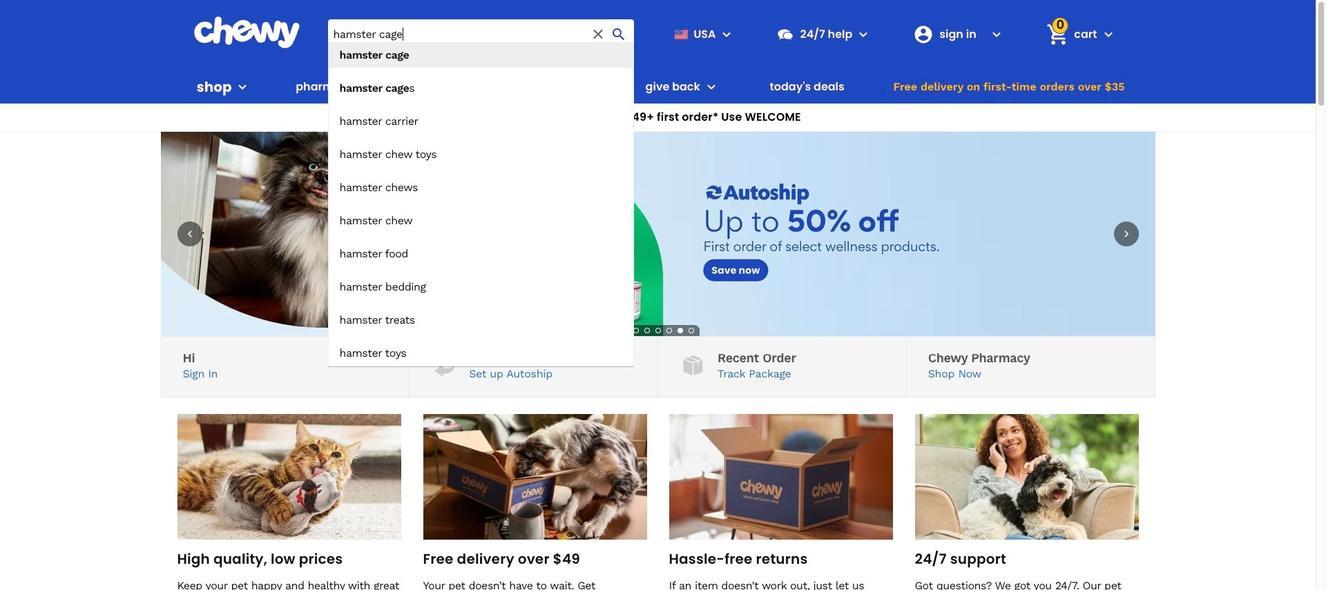 Task type: describe. For each thing, give the bounding box(es) containing it.
up to 50% off your first autoship order of select wellness products. shop now. image
[[161, 132, 1155, 336]]

menu image
[[719, 26, 735, 42]]

pharmacy menu image
[[358, 79, 374, 95]]

menu image
[[234, 79, 251, 95]]

items image
[[1046, 22, 1070, 46]]

1 / image from the left
[[431, 352, 458, 379]]

chewy support image
[[777, 25, 795, 43]]



Task type: locate. For each thing, give the bounding box(es) containing it.
choose slide to display. group
[[630, 325, 697, 336]]

delete search image
[[590, 26, 607, 42]]

Search text field
[[328, 19, 634, 49]]

help menu image
[[855, 26, 872, 42]]

0 horizontal spatial / image
[[431, 352, 458, 379]]

account menu image
[[989, 26, 1005, 42]]

chewy home image
[[193, 17, 300, 48]]

2 / image from the left
[[680, 352, 707, 379]]

stop automatic slide show image
[[619, 325, 630, 336]]

1 horizontal spatial / image
[[680, 352, 707, 379]]

Product search field
[[328, 19, 634, 49]]

submit search image
[[611, 26, 627, 42]]

site banner
[[0, 0, 1316, 132]]

/ image
[[431, 352, 458, 379], [680, 352, 707, 379]]

cart menu image
[[1100, 26, 1117, 42]]

give back menu image
[[703, 79, 720, 95]]



Task type: vqa. For each thing, say whether or not it's contained in the screenshot.
'Protein'
no



